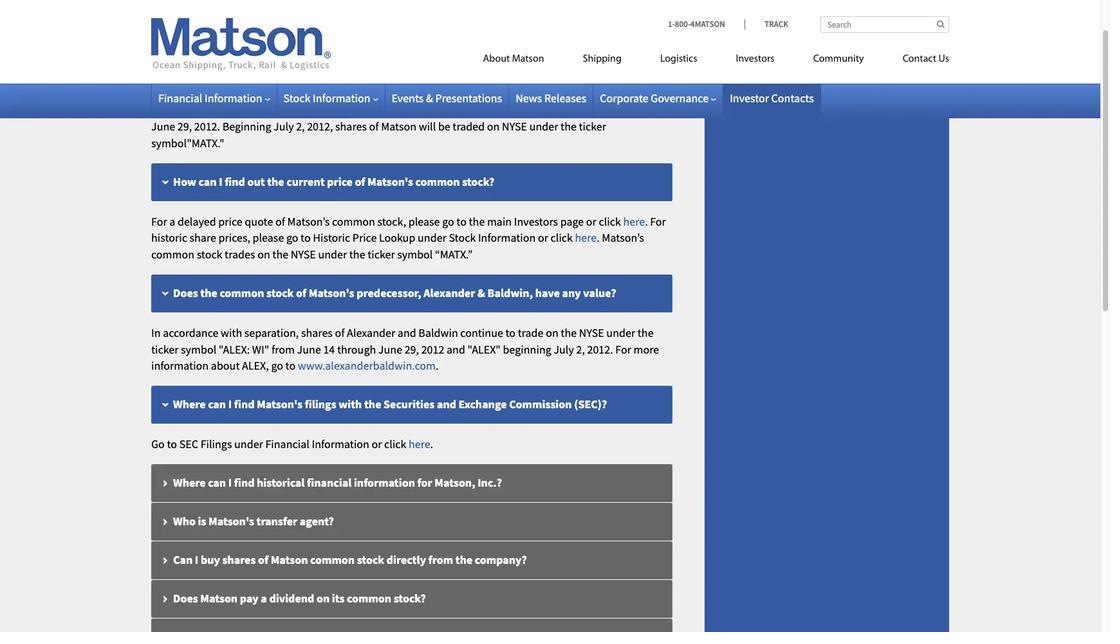 Task type: describe. For each thing, give the bounding box(es) containing it.
0 vertical spatial stock
[[283, 91, 310, 106]]

investor contacts
[[730, 91, 814, 106]]

. matson's common stock trades on the nyse under the ticker symbol "matx."
[[151, 231, 644, 262]]

can for historical
[[208, 475, 226, 490]]

go to sec filings under financial information or click here .
[[151, 437, 433, 452]]

under inside . for historic share prices, please go to historic price lookup under stock information or click
[[418, 231, 447, 245]]

0 vertical spatial go
[[442, 214, 454, 229]]

june up be
[[442, 103, 465, 117]]

stock information
[[283, 91, 370, 106]]

stock,
[[377, 214, 406, 229]]

matson up '14,'
[[443, 86, 478, 101]]

the inside 'tab'
[[455, 553, 473, 567]]

click inside "where can i find matson's filings with the securities and exchange commission (sec)?" 'tab panel'
[[384, 437, 406, 452]]

who is matson's transfer agent? tab
[[151, 503, 673, 542]]

nyse down separation
[[219, 103, 244, 117]]

trade
[[518, 326, 544, 340]]

ticker inside tab
[[337, 46, 366, 61]]

of right events
[[431, 86, 441, 101]]

ticker down "releases"
[[579, 119, 606, 134]]

information up "2012," at top
[[313, 91, 370, 106]]

. for historic share prices, please go to historic price lookup under stock information or click
[[151, 214, 666, 245]]

investor for investor faqs
[[730, 22, 770, 36]]

any
[[562, 286, 581, 300]]

i for out
[[219, 174, 222, 189]]

matson's inside the . matson's common stock trades on the nyse under the ticker symbol "matx."
[[602, 231, 644, 245]]

beginning
[[222, 119, 271, 134]]

governance
[[651, 91, 709, 106]]

shares inside can i buy shares of matson common stock directly from the company? 'tab'
[[222, 553, 256, 567]]

symbol inside in accordance with separation, shares of alexander and baldwin continue to trade on the nyse under the ticker symbol "alex: wi" from june 14 through june 29, 2012 and "alex" beginning july 2, 2012. for more information about alex, go to
[[181, 342, 216, 357]]

information inside tab
[[354, 475, 415, 490]]

find for out
[[225, 174, 245, 189]]

1-
[[668, 19, 675, 30]]

of right 'date'
[[652, 103, 662, 117]]

information inside . for historic share prices, please go to historic price lookup under stock information or click
[[478, 231, 536, 245]]

beginning
[[503, 342, 551, 357]]

find for matson's
[[234, 397, 255, 412]]

nyse inside in accordance with separation, shares of alexander and baldwin continue to trade on the nyse under the ticker symbol "alex: wi" from june 14 through june 29, 2012 and "alex" beginning july 2, 2012. for more information about alex, go to
[[579, 326, 604, 340]]

a inside tab
[[261, 591, 267, 606]]

2 horizontal spatial or
[[586, 214, 597, 229]]

2012. inside in accordance with separation, shares of alexander and baldwin continue to trade on the nyse under the ticker symbol "alex: wi" from june 14 through june 29, 2012 and "alex" beginning july 2, 2012. for more information about alex, go to
[[587, 342, 613, 357]]

investors inside top menu navigation
[[736, 54, 775, 64]]

delayed
[[178, 214, 216, 229]]

1 vertical spatial distribution
[[569, 103, 626, 117]]

sec
[[179, 437, 198, 452]]

nyse down news
[[502, 119, 527, 134]]

about matson
[[483, 54, 544, 64]]

historic
[[313, 231, 350, 245]]

does the common stock of matson's predecessor, alexander & baldwin, have any value? tab panel
[[151, 325, 673, 374]]

about matson link
[[464, 48, 564, 74]]

price
[[352, 231, 377, 245]]

historic
[[151, 231, 187, 245]]

alexander inside "tab"
[[424, 286, 475, 300]]

where can i find historical financial information for matson, inc.?
[[173, 475, 502, 490]]

contact us link
[[883, 48, 949, 74]]

what
[[173, 46, 199, 61]]

to right alex,
[[285, 359, 296, 373]]

financial inside "where can i find matson's filings with the securities and exchange commission (sec)?" 'tab panel'
[[265, 437, 309, 452]]

under inside the . matson's common stock trades on the nyse under the ticker symbol "matx."
[[318, 247, 347, 262]]

of down the "matx.wi"
[[369, 119, 379, 134]]

on inside the . matson's common stock trades on the nyse under the ticker symbol "matx."
[[258, 247, 270, 262]]

1 vertical spatial here
[[575, 231, 597, 245]]

how
[[173, 174, 196, 189]]

investor faqs
[[730, 22, 796, 36]]

does matson pay a dividend on its common stock?
[[173, 591, 426, 606]]

in accordance with separation, shares of alexander and baldwin continue to trade on the nyse under the ticker symbol "alex: wi" from june 14 through june 29, 2012 and "alex" beginning july 2, 2012. for more information about alex, go to
[[151, 326, 659, 373]]

have
[[535, 286, 560, 300]]

how can i find out the current price of matson's common stock? tab
[[151, 163, 673, 202]]

"alex:
[[219, 342, 250, 357]]

ticker inside the . matson's common stock trades on the nyse under the ticker symbol "matx."
[[368, 247, 395, 262]]

2012 inside in accordance with separation, shares of alexander and baldwin continue to trade on the nyse under the ticker symbol "alex: wi" from june 14 through june 29, 2012 and "alex" beginning july 2, 2012. for more information about alex, go to
[[421, 342, 444, 357]]

contact
[[903, 54, 936, 64]]

with inside tab
[[339, 397, 362, 412]]

does for does matson pay a dividend on its common stock?
[[173, 591, 198, 606]]

stock inside the . matson's common stock trades on the nyse under the ticker symbol "matx."
[[197, 247, 222, 262]]

what is matson's common stock ticker symbol? tab panel
[[151, 85, 673, 152]]

www.alexanderbaldwin.com
[[298, 359, 436, 373]]

events & presentations
[[392, 91, 502, 106]]

us
[[939, 54, 949, 64]]

i inside 'tab'
[[195, 553, 198, 567]]

separation
[[213, 86, 265, 101]]

common down be
[[415, 174, 460, 189]]

its inside "as part of its separation from alexander & baldwin, shares of matson common stock ex-distribution are traded on the nyse under the ticker symbol "matx.wi" from june 14, 2012 through the distribution date of june 29, 2012. beginning july 2, 2012, shares of matson will be traded on nyse under the ticker symbol"matx.""
[[199, 86, 211, 101]]

shipping
[[583, 54, 622, 64]]

matson,
[[435, 475, 475, 490]]

0 vertical spatial click
[[599, 214, 621, 229]]

june left "14" in the left of the page
[[297, 342, 321, 357]]

frequently
[[151, 11, 217, 29]]

from up will
[[416, 103, 439, 117]]

exchange
[[459, 397, 507, 412]]

rss feeds
[[730, 46, 780, 61]]

& inside "as part of its separation from alexander & baldwin, shares of matson common stock ex-distribution are traded on the nyse under the ticker symbol "matx.wi" from june 14, 2012 through the distribution date of june 29, 2012. beginning july 2, 2012, shares of matson will be traded on nyse under the ticker symbol"matx.""
[[343, 86, 350, 101]]

the inside tab
[[267, 174, 284, 189]]

contacts
[[771, 91, 814, 106]]

go inside in accordance with separation, shares of alexander and baldwin continue to trade on the nyse under the ticker symbol "alex: wi" from june 14 through june 29, 2012 and "alex" beginning july 2, 2012. for more information about alex, go to
[[271, 359, 283, 373]]

where can i find historical financial information for matson, inc.? tab
[[151, 464, 673, 503]]

to left trade
[[505, 326, 516, 340]]

presentations
[[435, 91, 502, 106]]

on up symbol"matx."
[[186, 103, 198, 117]]

where for where can i find matson's filings with the securities and exchange commission (sec)?
[[173, 397, 206, 412]]

common down questions
[[260, 46, 305, 61]]

matson's up stock, at the top of the page
[[368, 174, 413, 189]]

ex-
[[554, 86, 568, 101]]

separation,
[[244, 326, 299, 340]]

. inside "does the common stock of matson's predecessor, alexander & baldwin, have any value?" tab panel
[[436, 359, 439, 373]]

out
[[247, 174, 265, 189]]

july inside "as part of its separation from alexander & baldwin, shares of matson common stock ex-distribution are traded on the nyse under the ticker symbol "matx.wi" from june 14, 2012 through the distribution date of june 29, 2012. beginning july 2, 2012, shares of matson will be traded on nyse under the ticker symbol"matx.""
[[274, 119, 294, 134]]

will
[[419, 119, 436, 134]]

or inside "where can i find matson's filings with the securities and exchange commission (sec)?" 'tab panel'
[[372, 437, 382, 452]]

investors link
[[717, 48, 794, 74]]

of inside can i buy shares of matson common stock directly from the company? 'tab'
[[258, 553, 268, 567]]

commission
[[509, 397, 572, 412]]

feeds
[[751, 46, 780, 61]]

"alex"
[[468, 342, 501, 357]]

2, inside "as part of its separation from alexander & baldwin, shares of matson common stock ex-distribution are traded on the nyse under the ticker symbol "matx.wi" from june 14, 2012 through the distribution date of june 29, 2012. beginning july 2, 2012, shares of matson will be traded on nyse under the ticker symbol"matx.""
[[296, 119, 305, 134]]

baldwin
[[419, 326, 458, 340]]

on inside in accordance with separation, shares of alexander and baldwin continue to trade on the nyse under the ticker symbol "alex: wi" from june 14 through june 29, 2012 and "alex" beginning july 2, 2012. for more information about alex, go to
[[546, 326, 558, 340]]

does for does the common stock of matson's predecessor, alexander & baldwin, have any value?
[[173, 286, 198, 300]]

inc.?
[[478, 475, 502, 490]]

of inside how can i find out the current price of matson's common stock? tab
[[355, 174, 365, 189]]

common inside the . matson's common stock trades on the nyse under the ticker symbol "matx."
[[151, 247, 194, 262]]

common down 'can i buy shares of matson common stock directly from the company?'
[[347, 591, 391, 606]]

ticker up "2012," at top
[[296, 103, 323, 117]]

baldwin, inside "tab"
[[488, 286, 533, 300]]

as
[[151, 86, 163, 101]]

click inside . for historic share prices, please go to historic price lookup under stock information or click
[[551, 231, 573, 245]]

0 vertical spatial traded
[[151, 103, 183, 117]]

filings
[[305, 397, 336, 412]]

. inside the . matson's common stock trades on the nyse under the ticker symbol "matx."
[[597, 231, 600, 245]]

search image
[[937, 20, 945, 28]]

go
[[151, 437, 165, 452]]

1 horizontal spatial traded
[[453, 119, 485, 134]]

29, inside "as part of its separation from alexander & baldwin, shares of matson common stock ex-distribution are traded on the nyse under the ticker symbol "matx.wi" from june 14, 2012 through the distribution date of june 29, 2012. beginning july 2, 2012, shares of matson will be traded on nyse under the ticker symbol"matx.""
[[177, 119, 192, 134]]

events & presentations link
[[392, 91, 502, 106]]

of inside in accordance with separation, shares of alexander and baldwin continue to trade on the nyse under the ticker symbol "alex: wi" from june 14 through june 29, 2012 and "alex" beginning july 2, 2012. for more information about alex, go to
[[335, 326, 345, 340]]

can i buy shares of matson common stock directly from the company?
[[173, 553, 527, 567]]

under up beginning on the left top of the page
[[246, 103, 275, 117]]

. inside "where can i find matson's filings with the securities and exchange commission (sec)?" 'tab panel'
[[430, 437, 433, 452]]

financial information link
[[158, 91, 270, 106]]

about
[[211, 359, 240, 373]]

wi"
[[252, 342, 269, 357]]

be
[[438, 119, 450, 134]]

from inside in accordance with separation, shares of alexander and baldwin continue to trade on the nyse under the ticker symbol "alex: wi" from june 14 through june 29, 2012 and "alex" beginning july 2, 2012. for more information about alex, go to
[[272, 342, 295, 357]]

where can i find matson's filings with the securities and exchange commission (sec)? tab
[[151, 386, 673, 425]]

1 horizontal spatial please
[[408, 214, 440, 229]]

financial information
[[158, 91, 262, 106]]

community
[[813, 54, 864, 64]]

corporate governance
[[600, 91, 709, 106]]

matson's inside "tab"
[[309, 286, 354, 300]]

questions
[[260, 11, 321, 29]]

filings
[[201, 437, 232, 452]]

page
[[560, 214, 584, 229]]

under inside in accordance with separation, shares of alexander and baldwin continue to trade on the nyse under the ticker symbol "alex: wi" from june 14 through june 29, 2012 and "alex" beginning july 2, 2012. for more information about alex, go to
[[606, 326, 635, 340]]

matson's up buy
[[209, 514, 254, 529]]

matson image
[[151, 18, 331, 71]]

common inside "as part of its separation from alexander & baldwin, shares of matson common stock ex-distribution are traded on the nyse under the ticker symbol "matx.wi" from june 14, 2012 through the distribution date of june 29, 2012. beginning july 2, 2012, shares of matson will be traded on nyse under the ticker symbol"matx.""
[[481, 86, 524, 101]]

stock inside . for historic share prices, please go to historic price lookup under stock information or click
[[449, 231, 476, 245]]

0 horizontal spatial financial
[[158, 91, 202, 106]]

to up '"matx."'
[[456, 214, 467, 229]]

(sec)?
[[574, 397, 607, 412]]

shares up the "matx.wi"
[[397, 86, 429, 101]]

common up price
[[332, 214, 375, 229]]

1 horizontal spatial &
[[426, 91, 433, 106]]

or inside . for historic share prices, please go to historic price lookup under stock information or click
[[538, 231, 548, 245]]

of inside how can i find out the current price of matson's common stock? tab panel
[[275, 214, 285, 229]]

faqs
[[772, 22, 796, 36]]

june up 'www.alexanderbaldwin.com .'
[[378, 342, 402, 357]]

through inside in accordance with separation, shares of alexander and baldwin continue to trade on the nyse under the ticker symbol "alex: wi" from june 14 through june 29, 2012 and "alex" beginning july 2, 2012. for more information about alex, go to
[[337, 342, 376, 357]]

& inside "tab"
[[477, 286, 485, 300]]

pay
[[240, 591, 259, 606]]

baldwin, inside "as part of its separation from alexander & baldwin, shares of matson common stock ex-distribution are traded on the nyse under the ticker symbol "matx.wi" from june 14, 2012 through the distribution date of june 29, 2012. beginning july 2, 2012, shares of matson will be traded on nyse under the ticker symbol"matx.""
[[352, 86, 395, 101]]

shipping link
[[564, 48, 641, 74]]

0 vertical spatial here
[[623, 214, 645, 229]]

alexander for baldwin,
[[292, 86, 341, 101]]

track link
[[745, 19, 788, 30]]

alexander for baldwin
[[347, 326, 395, 340]]

for
[[417, 475, 432, 490]]

stock inside "as part of its separation from alexander & baldwin, shares of matson common stock ex-distribution are traded on the nyse under the ticker symbol "matx.wi" from june 14, 2012 through the distribution date of june 29, 2012. beginning july 2, 2012, shares of matson will be traded on nyse under the ticker symbol"matx.""
[[526, 86, 552, 101]]

agent?
[[300, 514, 334, 529]]

corporate governance link
[[600, 91, 716, 106]]

can i buy shares of matson common stock directly from the company? tab
[[151, 542, 673, 580]]

with inside in accordance with separation, shares of alexander and baldwin continue to trade on the nyse under the ticker symbol "alex: wi" from june 14 through june 29, 2012 and "alex" beginning july 2, 2012. for more information about alex, go to
[[221, 326, 242, 340]]



Task type: locate. For each thing, give the bounding box(es) containing it.
alex,
[[242, 359, 269, 373]]

alexander inside in accordance with separation, shares of alexander and baldwin continue to trade on the nyse under the ticker symbol "alex: wi" from june 14 through june 29, 2012 and "alex" beginning july 2, 2012. for more information about alex, go to
[[347, 326, 395, 340]]

who
[[173, 514, 196, 529]]

matson's inside tab
[[257, 397, 302, 412]]

stock up stock information at the left top of page
[[307, 46, 334, 61]]

stock inside "tab"
[[266, 286, 294, 300]]

price inside tab
[[327, 174, 353, 189]]

symbol down accordance
[[181, 342, 216, 357]]

0 vertical spatial is
[[202, 46, 210, 61]]

for a delayed price quote of matson's common stock, please go to the main investors page or click here
[[151, 214, 645, 229]]

how can i find out the current price of matson's common stock?
[[173, 174, 495, 189]]

symbol
[[325, 103, 361, 117], [397, 247, 433, 262], [181, 342, 216, 357]]

1 horizontal spatial a
[[261, 591, 267, 606]]

find inside tab
[[234, 397, 255, 412]]

of up separation,
[[296, 286, 306, 300]]

information up beginning on the left top of the page
[[205, 91, 262, 106]]

from inside 'tab'
[[428, 553, 453, 567]]

2012 right '14,'
[[484, 103, 508, 117]]

0 vertical spatial 2012.
[[194, 119, 220, 134]]

1 vertical spatial is
[[198, 514, 206, 529]]

2 vertical spatial or
[[372, 437, 382, 452]]

for inside . for historic share prices, please go to historic price lookup under stock information or click
[[650, 214, 666, 229]]

1 horizontal spatial price
[[327, 174, 353, 189]]

29, inside in accordance with separation, shares of alexander and baldwin continue to trade on the nyse under the ticker symbol "alex: wi" from june 14 through june 29, 2012 and "alex" beginning july 2, 2012. for more information about alex, go to
[[405, 342, 419, 357]]

where inside tab
[[173, 397, 206, 412]]

0 vertical spatial baldwin,
[[352, 86, 395, 101]]

2 where from the top
[[173, 475, 206, 490]]

under inside "where can i find matson's filings with the securities and exchange commission (sec)?" 'tab panel'
[[234, 437, 263, 452]]

stock inside 'tab'
[[357, 553, 384, 567]]

2 vertical spatial click
[[384, 437, 406, 452]]

does the common stock of matson's predecessor, alexander & baldwin, have any value? tab
[[151, 275, 673, 313]]

news releases
[[516, 91, 586, 106]]

can
[[173, 553, 193, 567]]

what is matson's common stock ticker symbol? tab
[[151, 35, 673, 74]]

i for matson's
[[228, 397, 232, 412]]

of inside does the common stock of matson's predecessor, alexander & baldwin, have any value? "tab"
[[296, 286, 306, 300]]

on right trades
[[258, 247, 270, 262]]

0 vertical spatial 2,
[[296, 119, 305, 134]]

historical
[[257, 475, 305, 490]]

2 vertical spatial alexander
[[347, 326, 395, 340]]

matson
[[512, 54, 544, 64], [443, 86, 478, 101], [381, 119, 416, 134], [271, 553, 308, 567], [200, 591, 238, 606]]

matson up dividend
[[271, 553, 308, 567]]

1 vertical spatial click
[[551, 231, 573, 245]]

stock up "2012," at top
[[283, 91, 310, 106]]

go right alex,
[[271, 359, 283, 373]]

i inside tab
[[219, 174, 222, 189]]

1 horizontal spatial stock
[[449, 231, 476, 245]]

from right directly
[[428, 553, 453, 567]]

on
[[186, 103, 198, 117], [487, 119, 500, 134], [258, 247, 270, 262], [546, 326, 558, 340], [317, 591, 330, 606]]

0 vertical spatial and
[[398, 326, 416, 340]]

1 horizontal spatial with
[[339, 397, 362, 412]]

1 horizontal spatial 2,
[[576, 342, 585, 357]]

information inside "where can i find matson's filings with the securities and exchange commission (sec)?" 'tab panel'
[[312, 437, 369, 452]]

0 vertical spatial alexander
[[292, 86, 341, 101]]

is for what
[[202, 46, 210, 61]]

matson's
[[212, 46, 258, 61], [368, 174, 413, 189], [309, 286, 354, 300], [257, 397, 302, 412], [209, 514, 254, 529]]

here up for
[[409, 437, 430, 452]]

symbol"matx."
[[151, 136, 224, 151]]

14,
[[468, 103, 482, 117]]

june up symbol"matx."
[[151, 119, 175, 134]]

to inside "where can i find matson's filings with the securities and exchange commission (sec)?" 'tab panel'
[[167, 437, 177, 452]]

nyse down historic
[[291, 247, 316, 262]]

1 vertical spatial with
[[339, 397, 362, 412]]

or up have on the top
[[538, 231, 548, 245]]

from down separation,
[[272, 342, 295, 357]]

2 horizontal spatial for
[[650, 214, 666, 229]]

can for out
[[199, 174, 217, 189]]

top menu navigation
[[425, 48, 949, 74]]

the inside "tab"
[[200, 286, 217, 300]]

matson left pay
[[200, 591, 238, 606]]

1 vertical spatial traded
[[453, 119, 485, 134]]

1 horizontal spatial alexander
[[347, 326, 395, 340]]

symbol inside the . matson's common stock trades on the nyse under the ticker symbol "matx."
[[397, 247, 433, 262]]

where up sec
[[173, 397, 206, 412]]

nyse inside the . matson's common stock trades on the nyse under the ticker symbol "matx."
[[291, 247, 316, 262]]

1 vertical spatial alexander
[[424, 286, 475, 300]]

ticker
[[337, 46, 366, 61], [296, 103, 323, 117], [579, 119, 606, 134], [368, 247, 395, 262], [151, 342, 179, 357]]

please inside . for historic share prices, please go to historic price lookup under stock information or click
[[253, 231, 284, 245]]

0 vertical spatial through
[[510, 103, 549, 117]]

matson's up historic
[[287, 214, 330, 229]]

None search field
[[821, 16, 949, 33]]

1 where from the top
[[173, 397, 206, 412]]

1 horizontal spatial symbol
[[325, 103, 361, 117]]

does inside "tab"
[[173, 286, 198, 300]]

0 vertical spatial does
[[173, 286, 198, 300]]

1 vertical spatial stock?
[[394, 591, 426, 606]]

1 vertical spatial here link
[[575, 231, 597, 245]]

a up historic
[[169, 214, 175, 229]]

on down presentations
[[487, 119, 500, 134]]

nyse
[[219, 103, 244, 117], [502, 119, 527, 134], [291, 247, 316, 262], [579, 326, 604, 340]]

can inside tab
[[199, 174, 217, 189]]

i inside tab
[[228, 475, 232, 490]]

0 vertical spatial where
[[173, 397, 206, 412]]

1 vertical spatial does
[[173, 591, 198, 606]]

2 horizontal spatial go
[[442, 214, 454, 229]]

stock left ex-
[[526, 86, 552, 101]]

i for historical
[[228, 475, 232, 490]]

lookup
[[379, 231, 415, 245]]

1 vertical spatial matson's
[[602, 231, 644, 245]]

click down where can i find matson's filings with the securities and exchange commission (sec)?
[[384, 437, 406, 452]]

current
[[287, 174, 325, 189]]

0 vertical spatial 2012
[[484, 103, 508, 117]]

matson right about
[[512, 54, 544, 64]]

symbol inside "as part of its separation from alexander & baldwin, shares of matson common stock ex-distribution are traded on the nyse under the ticker symbol "matx.wi" from june 14, 2012 through the distribution date of june 29, 2012. beginning july 2, 2012, shares of matson will be traded on nyse under the ticker symbol"matx.""
[[325, 103, 361, 117]]

1 vertical spatial information
[[354, 475, 415, 490]]

share
[[190, 231, 216, 245]]

1 vertical spatial 2012
[[421, 342, 444, 357]]

symbol?
[[369, 46, 412, 61]]

29, up symbol"matx."
[[177, 119, 192, 134]]

where
[[173, 397, 206, 412], [173, 475, 206, 490]]

june
[[442, 103, 465, 117], [151, 119, 175, 134], [297, 342, 321, 357], [378, 342, 402, 357]]

matson's up value?
[[602, 231, 644, 245]]

stock
[[283, 91, 310, 106], [449, 231, 476, 245]]

i down filings
[[228, 475, 232, 490]]

investor up rss feeds
[[730, 22, 770, 36]]

0 vertical spatial matson's
[[287, 214, 330, 229]]

on right trade
[[546, 326, 558, 340]]

2012. inside "as part of its separation from alexander & baldwin, shares of matson common stock ex-distribution are traded on the nyse under the ticker symbol "matx.wi" from june 14, 2012 through the distribution date of june 29, 2012. beginning july 2, 2012, shares of matson will be traded on nyse under the ticker symbol"matx.""
[[194, 119, 220, 134]]

stock down share
[[197, 247, 222, 262]]

can inside tab
[[208, 397, 226, 412]]

0 horizontal spatial stock?
[[394, 591, 426, 606]]

the inside tab
[[364, 397, 381, 412]]

information down accordance
[[151, 359, 209, 373]]

800-
[[675, 19, 691, 30]]

here link up for
[[409, 437, 430, 452]]

4matson
[[691, 19, 725, 30]]

1 vertical spatial financial
[[265, 437, 309, 452]]

where can i find matson's filings with the securities and exchange commission (sec)? tab panel
[[151, 436, 673, 453]]

1 horizontal spatial through
[[510, 103, 549, 117]]

does up accordance
[[173, 286, 198, 300]]

common inside "tab"
[[220, 286, 264, 300]]

ticker down lookup
[[368, 247, 395, 262]]

find
[[225, 174, 245, 189], [234, 397, 255, 412], [234, 475, 255, 490]]

go inside . for historic share prices, please go to historic price lookup under stock information or click
[[286, 231, 298, 245]]

here down the page
[[575, 231, 597, 245]]

1-800-4matson
[[668, 19, 725, 30]]

here link
[[623, 214, 645, 229], [575, 231, 597, 245], [409, 437, 430, 452]]

can down filings
[[208, 475, 226, 490]]

or down where can i find matson's filings with the securities and exchange commission (sec)?
[[372, 437, 382, 452]]

i inside tab
[[228, 397, 232, 412]]

for
[[151, 214, 167, 229], [650, 214, 666, 229], [615, 342, 631, 357]]

matson inside 'tab'
[[271, 553, 308, 567]]

2, left "2012," at top
[[296, 119, 305, 134]]

1 horizontal spatial 2012
[[484, 103, 508, 117]]

does down the can
[[173, 591, 198, 606]]

0 horizontal spatial information
[[151, 359, 209, 373]]

here link for .
[[409, 437, 430, 452]]

0 vertical spatial stock?
[[462, 174, 495, 189]]

is right the what
[[202, 46, 210, 61]]

0 horizontal spatial go
[[271, 359, 283, 373]]

1 vertical spatial 2012.
[[587, 342, 613, 357]]

1-800-4matson link
[[668, 19, 745, 30]]

1 vertical spatial stock
[[449, 231, 476, 245]]

0 horizontal spatial or
[[372, 437, 382, 452]]

0 vertical spatial distribution
[[568, 86, 625, 101]]

1 horizontal spatial 29,
[[405, 342, 419, 357]]

1 horizontal spatial matson's
[[602, 231, 644, 245]]

nyse down value?
[[579, 326, 604, 340]]

0 horizontal spatial 2012
[[421, 342, 444, 357]]

here right the page
[[623, 214, 645, 229]]

where can i find matson's filings with the securities and exchange commission (sec)?
[[173, 397, 607, 412]]

2012.
[[194, 119, 220, 134], [587, 342, 613, 357]]

of right part
[[187, 86, 197, 101]]

0 horizontal spatial through
[[337, 342, 376, 357]]

stock? down can i buy shares of matson common stock directly from the company? 'tab'
[[394, 591, 426, 606]]

1 does from the top
[[173, 286, 198, 300]]

0 vertical spatial a
[[169, 214, 175, 229]]

2,
[[296, 119, 305, 134], [576, 342, 585, 357]]

1 vertical spatial 29,
[[405, 342, 419, 357]]

0 horizontal spatial 2,
[[296, 119, 305, 134]]

0 vertical spatial can
[[199, 174, 217, 189]]

can right how
[[199, 174, 217, 189]]

is inside who is matson's transfer agent? tab
[[198, 514, 206, 529]]

find inside tab
[[225, 174, 245, 189]]

1 horizontal spatial or
[[538, 231, 548, 245]]

. inside . for historic share prices, please go to historic price lookup under stock information or click
[[645, 214, 648, 229]]

1 horizontal spatial stock?
[[462, 174, 495, 189]]

securities
[[384, 397, 435, 412]]

0 horizontal spatial click
[[384, 437, 406, 452]]

14
[[323, 342, 335, 357]]

investors inside how can i find out the current price of matson's common stock? tab panel
[[514, 214, 558, 229]]

here link right the page
[[623, 214, 645, 229]]

find left the historical
[[234, 475, 255, 490]]

1 horizontal spatial for
[[615, 342, 631, 357]]

to
[[456, 214, 467, 229], [301, 231, 311, 245], [505, 326, 516, 340], [285, 359, 296, 373], [167, 437, 177, 452]]

to left historic
[[301, 231, 311, 245]]

through inside "as part of its separation from alexander & baldwin, shares of matson common stock ex-distribution are traded on the nyse under the ticker symbol "matx.wi" from june 14, 2012 through the distribution date of june 29, 2012. beginning july 2, 2012, shares of matson will be traded on nyse under the ticker symbol"matx.""
[[510, 103, 549, 117]]

Search search field
[[821, 16, 949, 33]]

investors
[[736, 54, 775, 64], [514, 214, 558, 229]]

0 horizontal spatial 2012.
[[194, 119, 220, 134]]

frequently asked questions
[[151, 11, 321, 29]]

1 vertical spatial through
[[337, 342, 376, 357]]

2, right beginning
[[576, 342, 585, 357]]

1 horizontal spatial investors
[[736, 54, 775, 64]]

information
[[205, 91, 262, 106], [313, 91, 370, 106], [478, 231, 536, 245], [312, 437, 369, 452]]

0 horizontal spatial its
[[199, 86, 211, 101]]

a inside tab panel
[[169, 214, 175, 229]]

matson inside top menu navigation
[[512, 54, 544, 64]]

1 vertical spatial where
[[173, 475, 206, 490]]

where for where can i find historical financial information for matson, inc.?
[[173, 475, 206, 490]]

1 vertical spatial 2,
[[576, 342, 585, 357]]

29,
[[177, 119, 192, 134], [405, 342, 419, 357]]

does matson pay a dividend on its common stock? tab
[[151, 580, 673, 619]]

0 vertical spatial with
[[221, 326, 242, 340]]

find down alex,
[[234, 397, 255, 412]]

find for historical
[[234, 475, 255, 490]]

logistics link
[[641, 48, 717, 74]]

"matx.wi"
[[363, 103, 414, 117]]

2 does from the top
[[173, 591, 198, 606]]

stock up '"matx."'
[[449, 231, 476, 245]]

and inside where can i find matson's filings with the securities and exchange commission (sec)? tab
[[437, 397, 456, 412]]

traded down '14,'
[[453, 119, 485, 134]]

from right separation
[[267, 86, 290, 101]]

and
[[398, 326, 416, 340], [447, 342, 465, 357], [437, 397, 456, 412]]

main
[[487, 214, 512, 229]]

0 vertical spatial financial
[[158, 91, 202, 106]]

shares right "2012," at top
[[335, 119, 367, 134]]

please
[[408, 214, 440, 229], [253, 231, 284, 245]]

matson's left filings
[[257, 397, 302, 412]]

matson's down frequently asked questions
[[212, 46, 258, 61]]

0 horizontal spatial with
[[221, 326, 242, 340]]

0 vertical spatial investors
[[736, 54, 775, 64]]

1 vertical spatial baldwin,
[[488, 286, 533, 300]]

for inside in accordance with separation, shares of alexander and baldwin continue to trade on the nyse under the ticker symbol "alex: wi" from june 14 through june 29, 2012 and "alex" beginning july 2, 2012. for more information about alex, go to
[[615, 342, 631, 357]]

predecessor,
[[357, 286, 421, 300]]

are
[[627, 86, 643, 101]]

1 horizontal spatial here link
[[575, 231, 597, 245]]

1 horizontal spatial click
[[551, 231, 573, 245]]

contact us
[[903, 54, 949, 64]]

0 horizontal spatial for
[[151, 214, 167, 229]]

who is matson's transfer agent?
[[173, 514, 334, 529]]

matson inside tab
[[200, 591, 238, 606]]

company?
[[475, 553, 527, 567]]

&
[[343, 86, 350, 101], [426, 91, 433, 106], [477, 286, 485, 300]]

shares up "14" in the left of the page
[[301, 326, 333, 340]]

1 vertical spatial find
[[234, 397, 255, 412]]

shares right buy
[[222, 553, 256, 567]]

distribution down shipping 'link'
[[568, 86, 625, 101]]

its inside tab
[[332, 591, 345, 606]]

2 horizontal spatial here link
[[623, 214, 645, 229]]

information inside in accordance with separation, shares of alexander and baldwin continue to trade on the nyse under the ticker symbol "alex: wi" from june 14 through june 29, 2012 and "alex" beginning july 2, 2012. for more information about alex, go to
[[151, 359, 209, 373]]

investor for investor contacts
[[730, 91, 769, 106]]

through
[[510, 103, 549, 117], [337, 342, 376, 357]]

common down agent?
[[310, 553, 355, 567]]

2012 inside "as part of its separation from alexander & baldwin, shares of matson common stock ex-distribution are traded on the nyse under the ticker symbol "matx.wi" from june 14, 2012 through the distribution date of june 29, 2012. beginning july 2, 2012, shares of matson will be traded on nyse under the ticker symbol"matx.""
[[484, 103, 508, 117]]

tab
[[151, 619, 673, 633]]

is for who
[[198, 514, 206, 529]]

as part of its separation from alexander & baldwin, shares of matson common stock ex-distribution are traded on the nyse under the ticker symbol "matx.wi" from june 14, 2012 through the distribution date of june 29, 2012. beginning july 2, 2012, shares of matson will be traded on nyse under the ticker symbol"matx."
[[151, 86, 662, 151]]

1 horizontal spatial information
[[354, 475, 415, 490]]

0 horizontal spatial 29,
[[177, 119, 192, 134]]

2 vertical spatial can
[[208, 475, 226, 490]]

2 horizontal spatial &
[[477, 286, 485, 300]]

is
[[202, 46, 210, 61], [198, 514, 206, 529]]

alexander inside "as part of its separation from alexander & baldwin, shares of matson common stock ex-distribution are traded on the nyse under the ticker symbol "matx.wi" from june 14, 2012 through the distribution date of june 29, 2012. beginning july 2, 2012, shares of matson will be traded on nyse under the ticker symbol"matx.""
[[292, 86, 341, 101]]

1 vertical spatial can
[[208, 397, 226, 412]]

0 horizontal spatial traded
[[151, 103, 183, 117]]

the
[[201, 103, 217, 117], [277, 103, 293, 117], [551, 103, 567, 117], [561, 119, 577, 134], [267, 174, 284, 189], [469, 214, 485, 229], [272, 247, 288, 262], [349, 247, 365, 262], [200, 286, 217, 300], [561, 326, 577, 340], [638, 326, 654, 340], [364, 397, 381, 412], [455, 553, 473, 567]]

july left "2012," at top
[[274, 119, 294, 134]]

0 vertical spatial 29,
[[177, 119, 192, 134]]

or
[[586, 214, 597, 229], [538, 231, 548, 245], [372, 437, 382, 452]]

and down baldwin
[[447, 342, 465, 357]]

0 horizontal spatial matson's
[[287, 214, 330, 229]]

of down who is matson's transfer agent?
[[258, 553, 268, 567]]

a right pay
[[261, 591, 267, 606]]

click down the page
[[551, 231, 573, 245]]

symbol up "2012," at top
[[325, 103, 361, 117]]

where down sec
[[173, 475, 206, 490]]

i down about
[[228, 397, 232, 412]]

baldwin, left have on the top
[[488, 286, 533, 300]]

community link
[[794, 48, 883, 74]]

does inside tab
[[173, 591, 198, 606]]

stock? up main
[[462, 174, 495, 189]]

under down news releases
[[529, 119, 558, 134]]

with right filings
[[339, 397, 362, 412]]

financial down the what
[[158, 91, 202, 106]]

common inside 'tab'
[[310, 553, 355, 567]]

ticker down in
[[151, 342, 179, 357]]

investor contacts link
[[730, 91, 814, 106]]

ticker inside in accordance with separation, shares of alexander and baldwin continue to trade on the nyse under the ticker symbol "alex: wi" from june 14 through june 29, 2012 and "alex" beginning july 2, 2012. for more information about alex, go to
[[151, 342, 179, 357]]

1 vertical spatial and
[[447, 342, 465, 357]]

here link for . for historic share prices, please go to historic price lookup under stock information or click
[[623, 214, 645, 229]]

go left historic
[[286, 231, 298, 245]]

2 vertical spatial and
[[437, 397, 456, 412]]

find inside tab
[[234, 475, 255, 490]]

2012
[[484, 103, 508, 117], [421, 342, 444, 357]]

1 horizontal spatial july
[[554, 342, 574, 357]]

"matx."
[[435, 247, 473, 262]]

how can i find out the current price of matson's common stock? tab panel
[[151, 213, 673, 263]]

please up lookup
[[408, 214, 440, 229]]

0 vertical spatial investor
[[730, 22, 770, 36]]

can for matson's
[[208, 397, 226, 412]]

0 horizontal spatial symbol
[[181, 342, 216, 357]]

1 horizontal spatial 2012.
[[587, 342, 613, 357]]

july inside in accordance with separation, shares of alexander and baldwin continue to trade on the nyse under the ticker symbol "alex: wi" from june 14 through june 29, 2012 and "alex" beginning july 2, 2012. for more information about alex, go to
[[554, 342, 574, 357]]

0 horizontal spatial investors
[[514, 214, 558, 229]]

rss
[[730, 46, 749, 61]]

does
[[173, 286, 198, 300], [173, 591, 198, 606]]

2012,
[[307, 119, 333, 134]]

matson down the "matx.wi"
[[381, 119, 416, 134]]

information down main
[[478, 231, 536, 245]]

information
[[151, 359, 209, 373], [354, 475, 415, 490]]

does the common stock of matson's predecessor, alexander & baldwin, have any value?
[[173, 286, 616, 300]]

1 horizontal spatial baldwin,
[[488, 286, 533, 300]]

to right 'go'
[[167, 437, 177, 452]]

1 horizontal spatial here
[[575, 231, 597, 245]]

corporate
[[600, 91, 649, 106]]

2 vertical spatial find
[[234, 475, 255, 490]]

stock left directly
[[357, 553, 384, 567]]

transfer
[[256, 514, 298, 529]]

price inside tab panel
[[218, 214, 242, 229]]

0 vertical spatial information
[[151, 359, 209, 373]]

here inside "where can i find matson's filings with the securities and exchange commission (sec)?" 'tab panel'
[[409, 437, 430, 452]]

here link inside 'tab panel'
[[409, 437, 430, 452]]

2, inside in accordance with separation, shares of alexander and baldwin continue to trade on the nyse under the ticker symbol "alex: wi" from june 14 through june 29, 2012 and "alex" beginning july 2, 2012. for more information about alex, go to
[[576, 342, 585, 357]]

on inside tab
[[317, 591, 330, 606]]

0 horizontal spatial alexander
[[292, 86, 341, 101]]

1 horizontal spatial financial
[[265, 437, 309, 452]]

shares inside in accordance with separation, shares of alexander and baldwin continue to trade on the nyse under the ticker symbol "alex: wi" from june 14 through june 29, 2012 and "alex" beginning july 2, 2012. for more information about alex, go to
[[301, 326, 333, 340]]

price up prices,
[[218, 214, 242, 229]]

alexander up 'www.alexanderbaldwin.com .'
[[347, 326, 395, 340]]

quote
[[245, 214, 273, 229]]

its
[[199, 86, 211, 101], [332, 591, 345, 606]]

to inside . for historic share prices, please go to historic price lookup under stock information or click
[[301, 231, 311, 245]]

investor down investors link
[[730, 91, 769, 106]]

information left for
[[354, 475, 415, 490]]

releases
[[544, 91, 586, 106]]

prices,
[[218, 231, 250, 245]]

price right current on the left of the page
[[327, 174, 353, 189]]

stock inside tab
[[307, 46, 334, 61]]

where inside tab
[[173, 475, 206, 490]]



Task type: vqa. For each thing, say whether or not it's contained in the screenshot.
'IS' inside the Who is Matson's transfer agent? tab
no



